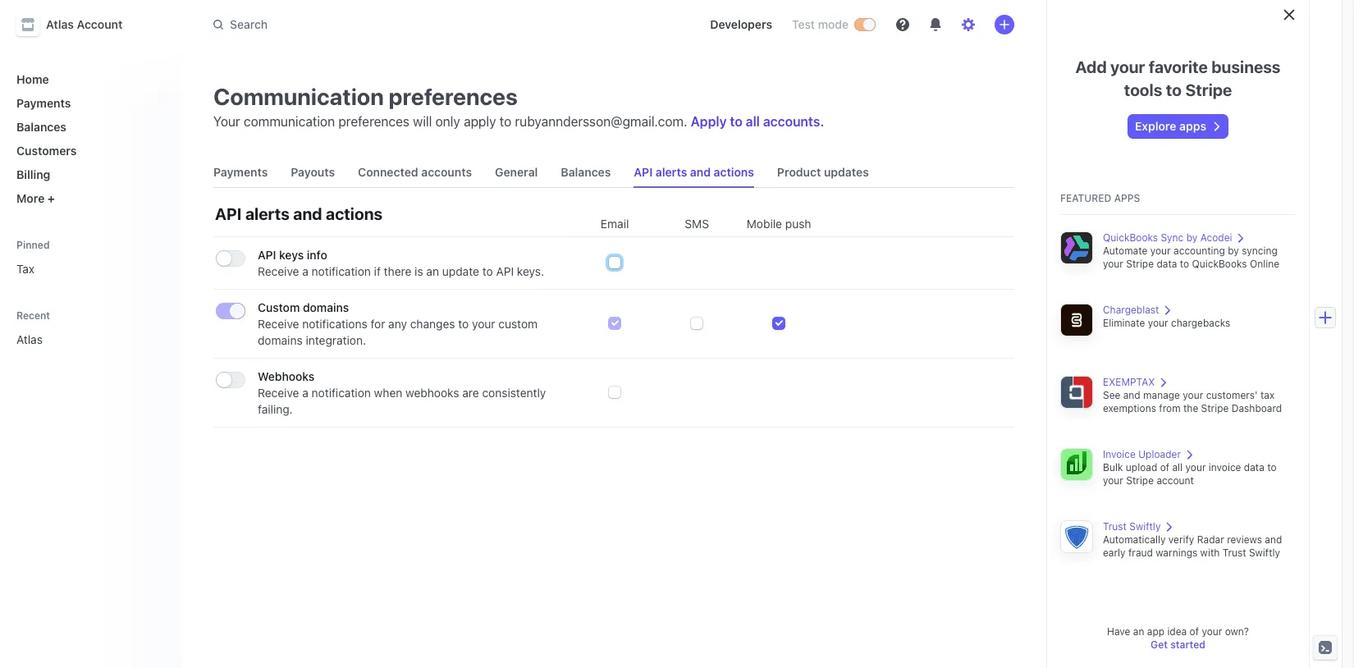 Task type: describe. For each thing, give the bounding box(es) containing it.
data inside "bulk upload of all your invoice data to your stripe account"
[[1244, 461, 1265, 474]]

chargebacks
[[1172, 317, 1231, 329]]

exemptions
[[1103, 402, 1157, 415]]

notifications
[[302, 317, 368, 331]]

consistently
[[482, 386, 546, 400]]

developers
[[710, 17, 773, 31]]

update
[[442, 264, 479, 278]]

balances inside tab list
[[561, 165, 611, 179]]

get
[[1151, 639, 1168, 651]]

exemptax
[[1103, 376, 1155, 388]]

verify
[[1169, 534, 1195, 546]]

your up account
[[1186, 461, 1206, 474]]

an inside api keys info receive a notification if there is an update to api keys.
[[426, 264, 439, 278]]

keys
[[279, 248, 304, 262]]

communication
[[213, 83, 384, 110]]

general link
[[489, 158, 545, 187]]

trust inside automatically verify radar reviews and early fraud warnings with trust swiftly
[[1223, 547, 1247, 559]]

core navigation links element
[[10, 66, 167, 212]]

accounts
[[421, 165, 472, 179]]

your
[[213, 114, 240, 129]]

product updates
[[777, 165, 869, 179]]

syncing
[[1242, 245, 1278, 257]]

automate your accounting by syncing your stripe data to quickbooks online
[[1103, 245, 1280, 270]]

webhooks
[[258, 369, 315, 383]]

acodei
[[1201, 232, 1233, 244]]

general
[[495, 165, 538, 179]]

settings image
[[962, 18, 975, 31]]

0 horizontal spatial by
[[1187, 232, 1198, 244]]

apply to all accounts. button
[[691, 114, 825, 129]]

see
[[1103, 389, 1121, 401]]

0 vertical spatial domains
[[303, 300, 349, 314]]

apps
[[1115, 192, 1141, 204]]

featured apps
[[1061, 192, 1141, 204]]

and down payouts link
[[293, 204, 322, 223]]

connected accounts
[[358, 165, 472, 179]]

notification inside api keys info receive a notification if there is an update to api keys.
[[312, 264, 371, 278]]

data inside automate your accounting by syncing your stripe data to quickbooks online
[[1157, 258, 1178, 270]]

+
[[48, 191, 55, 205]]

pinned navigation links element
[[10, 232, 171, 282]]

to inside custom domains receive notifications for any changes to your custom domains integration.
[[458, 317, 469, 331]]

invoice uploader
[[1103, 448, 1181, 461]]

automatically verify radar reviews and early fraud warnings with trust swiftly
[[1103, 534, 1283, 559]]

your inside see and manage your customers' tax exemptions from the stripe dashboard
[[1183, 389, 1204, 401]]

apps
[[1180, 119, 1207, 133]]

billing
[[16, 167, 50, 181]]

of inside have an app idea of your own? get started
[[1190, 626, 1199, 638]]

radar
[[1198, 534, 1225, 546]]

and inside automatically verify radar reviews and early fraud warnings with trust swiftly
[[1265, 534, 1283, 546]]

stripe inside add your favorite business tools to stripe
[[1186, 80, 1233, 99]]

idea
[[1168, 626, 1187, 638]]

recent
[[16, 310, 50, 322]]

fraud
[[1129, 547, 1153, 559]]

quickbooks sync by acodei
[[1103, 232, 1233, 244]]

apply
[[691, 114, 727, 129]]

a inside the webhooks receive a notification when webhooks are consistently failing.
[[302, 386, 309, 400]]

bulk upload of all your invoice data to your stripe account
[[1103, 461, 1277, 487]]

balances inside core navigation links element
[[16, 120, 66, 134]]

atlas link
[[10, 326, 144, 353]]

stripe inside automate your accounting by syncing your stripe data to quickbooks online
[[1127, 258, 1154, 270]]

connected accounts link
[[351, 158, 479, 187]]

webhooks
[[406, 386, 459, 400]]

get started link
[[1151, 639, 1206, 651]]

explore apps
[[1135, 119, 1207, 133]]

swiftly inside automatically verify radar reviews and early fraud warnings with trust swiftly
[[1249, 547, 1281, 559]]

from
[[1159, 402, 1181, 415]]

eliminate your chargebacks
[[1103, 317, 1231, 329]]

sms
[[685, 217, 709, 231]]

invoice uploader image
[[1061, 448, 1094, 481]]

payouts
[[291, 165, 335, 179]]

chargeblast
[[1103, 304, 1160, 316]]

manage
[[1144, 389, 1181, 401]]

0 horizontal spatial quickbooks
[[1103, 232, 1158, 244]]

automate
[[1103, 245, 1148, 257]]

receive inside api keys info receive a notification if there is an update to api keys.
[[258, 264, 299, 278]]

communication preferences your communication preferences will only apply to rubyanndersson@gmail.com. apply to all accounts.
[[213, 83, 825, 129]]

your down quickbooks sync by acodei
[[1151, 245, 1171, 257]]

Search search field
[[204, 9, 667, 40]]

explore
[[1135, 119, 1177, 133]]

api alerts and actions link
[[628, 158, 761, 187]]

1 vertical spatial api alerts and actions
[[215, 204, 383, 223]]

to inside automate your accounting by syncing your stripe data to quickbooks online
[[1180, 258, 1190, 270]]

mobile
[[747, 217, 782, 231]]

0 vertical spatial payments link
[[10, 89, 167, 117]]

your inside have an app idea of your own? get started
[[1202, 626, 1223, 638]]

chargeblast image
[[1061, 304, 1094, 337]]

payments inside tab list
[[213, 165, 268, 179]]

early
[[1103, 547, 1126, 559]]

rubyanndersson@gmail.com.
[[515, 114, 688, 129]]

tax link
[[10, 255, 167, 282]]

0 vertical spatial swiftly
[[1130, 520, 1161, 533]]

1 vertical spatial domains
[[258, 333, 303, 347]]

product
[[777, 165, 821, 179]]

api inside tab list
[[634, 165, 653, 179]]

add your favorite business tools to stripe
[[1076, 57, 1281, 99]]

push
[[786, 217, 812, 231]]

all inside "bulk upload of all your invoice data to your stripe account"
[[1173, 461, 1183, 474]]

accounting
[[1174, 245, 1226, 257]]

an inside have an app idea of your own? get started
[[1134, 626, 1145, 638]]

custom
[[499, 317, 538, 331]]

failing.
[[258, 402, 293, 416]]

info
[[307, 248, 327, 262]]

more
[[16, 191, 45, 205]]

apply
[[464, 114, 496, 129]]

customers'
[[1207, 389, 1258, 401]]

receive inside the webhooks receive a notification when webhooks are consistently failing.
[[258, 386, 299, 400]]

started
[[1171, 639, 1206, 651]]



Task type: vqa. For each thing, say whether or not it's contained in the screenshot.
Home at the left
yes



Task type: locate. For each thing, give the bounding box(es) containing it.
receive inside custom domains receive notifications for any changes to your custom domains integration.
[[258, 317, 299, 331]]

atlas account button
[[16, 13, 139, 36]]

any
[[388, 317, 407, 331]]

atlas inside button
[[46, 17, 74, 31]]

own?
[[1225, 626, 1250, 638]]

0 horizontal spatial all
[[746, 114, 760, 129]]

are
[[462, 386, 479, 400]]

home link
[[10, 66, 167, 93]]

quickbooks up automate
[[1103, 232, 1158, 244]]

upload
[[1126, 461, 1158, 474]]

1 vertical spatial data
[[1244, 461, 1265, 474]]

your left custom
[[472, 317, 495, 331]]

0 vertical spatial balances
[[16, 120, 66, 134]]

swiftly up automatically
[[1130, 520, 1161, 533]]

stripe inside "bulk upload of all your invoice data to your stripe account"
[[1127, 475, 1154, 487]]

1 horizontal spatial by
[[1228, 245, 1240, 257]]

1 horizontal spatial balances
[[561, 165, 611, 179]]

mode
[[818, 17, 849, 31]]

quickbooks down accounting
[[1192, 258, 1248, 270]]

recent navigation links element
[[0, 302, 181, 353]]

1 horizontal spatial payments
[[213, 165, 268, 179]]

1 vertical spatial a
[[302, 386, 309, 400]]

payments link
[[10, 89, 167, 117], [207, 158, 275, 187]]

of down uploader
[[1161, 461, 1170, 474]]

alerts up 'keys'
[[245, 204, 290, 223]]

0 vertical spatial by
[[1187, 232, 1198, 244]]

see and manage your customers' tax exemptions from the stripe dashboard
[[1103, 389, 1283, 415]]

1 vertical spatial balances
[[561, 165, 611, 179]]

1 vertical spatial balances link
[[554, 158, 618, 187]]

by up accounting
[[1187, 232, 1198, 244]]

0 horizontal spatial trust
[[1103, 520, 1127, 533]]

atlas left account
[[46, 17, 74, 31]]

an right the is
[[426, 264, 439, 278]]

atlas inside the recent navigation links element
[[16, 332, 43, 346]]

will
[[413, 114, 432, 129]]

1 horizontal spatial actions
[[714, 165, 754, 179]]

payouts link
[[284, 158, 342, 187]]

receive down custom
[[258, 317, 299, 331]]

1 receive from the top
[[258, 264, 299, 278]]

to inside api keys info receive a notification if there is an update to api keys.
[[483, 264, 493, 278]]

tab list containing payments
[[207, 158, 1015, 188]]

developers link
[[704, 11, 779, 38]]

1 notification from the top
[[312, 264, 371, 278]]

billing link
[[10, 161, 167, 188]]

more +
[[16, 191, 55, 205]]

preferences left will
[[338, 114, 410, 129]]

1 horizontal spatial of
[[1190, 626, 1199, 638]]

data right invoice
[[1244, 461, 1265, 474]]

atlas for atlas account
[[46, 17, 74, 31]]

tax
[[1261, 389, 1275, 401]]

trust down reviews
[[1223, 547, 1247, 559]]

trust up automatically
[[1103, 520, 1127, 533]]

webhooks receive a notification when webhooks are consistently failing.
[[258, 369, 546, 416]]

1 horizontal spatial atlas
[[46, 17, 74, 31]]

trust
[[1103, 520, 1127, 533], [1223, 547, 1247, 559]]

0 vertical spatial balances link
[[10, 113, 167, 140]]

app
[[1148, 626, 1165, 638]]

your down automate
[[1103, 258, 1124, 270]]

api keys info receive a notification if there is an update to api keys.
[[258, 248, 544, 278]]

0 vertical spatial data
[[1157, 258, 1178, 270]]

0 vertical spatial of
[[1161, 461, 1170, 474]]

1 a from the top
[[302, 264, 309, 278]]

a down info
[[302, 264, 309, 278]]

payments link down your
[[207, 158, 275, 187]]

1 vertical spatial trust
[[1223, 547, 1247, 559]]

receive down 'keys'
[[258, 264, 299, 278]]

1 horizontal spatial all
[[1173, 461, 1183, 474]]

and
[[690, 165, 711, 179], [293, 204, 322, 223], [1124, 389, 1141, 401], [1265, 534, 1283, 546]]

your up "tools"
[[1111, 57, 1146, 76]]

0 vertical spatial receive
[[258, 264, 299, 278]]

0 vertical spatial atlas
[[46, 17, 74, 31]]

changes
[[410, 317, 455, 331]]

your down 'bulk'
[[1103, 475, 1124, 487]]

a inside api keys info receive a notification if there is an update to api keys.
[[302, 264, 309, 278]]

atlas for atlas
[[16, 332, 43, 346]]

0 horizontal spatial actions
[[326, 204, 383, 223]]

integration.
[[306, 333, 366, 347]]

2 receive from the top
[[258, 317, 299, 331]]

balances down rubyanndersson@gmail.com.
[[561, 165, 611, 179]]

0 vertical spatial notification
[[312, 264, 371, 278]]

pinned
[[16, 239, 50, 251]]

balances up customers
[[16, 120, 66, 134]]

alerts up sms on the right
[[656, 165, 687, 179]]

trust swiftly image
[[1061, 520, 1094, 553]]

is
[[415, 264, 423, 278]]

notification inside the webhooks receive a notification when webhooks are consistently failing.
[[312, 386, 371, 400]]

and inside see and manage your customers' tax exemptions from the stripe dashboard
[[1124, 389, 1141, 401]]

Search text field
[[204, 9, 667, 40]]

0 horizontal spatial payments
[[16, 96, 71, 110]]

an left app
[[1134, 626, 1145, 638]]

accounts.
[[763, 114, 825, 129]]

when
[[374, 386, 403, 400]]

1 vertical spatial all
[[1173, 461, 1183, 474]]

to inside add your favorite business tools to stripe
[[1166, 80, 1182, 99]]

search
[[230, 17, 268, 31]]

1 vertical spatial quickbooks
[[1192, 258, 1248, 270]]

invoice
[[1209, 461, 1242, 474]]

by inside automate your accounting by syncing your stripe data to quickbooks online
[[1228, 245, 1240, 257]]

eliminate
[[1103, 317, 1146, 329]]

featured
[[1061, 192, 1112, 204]]

uploader
[[1139, 448, 1181, 461]]

1 vertical spatial of
[[1190, 626, 1199, 638]]

0 horizontal spatial balances link
[[10, 113, 167, 140]]

and down apply
[[690, 165, 711, 179]]

api alerts and actions up 'keys'
[[215, 204, 383, 223]]

1 vertical spatial by
[[1228, 245, 1240, 257]]

1 vertical spatial alerts
[[245, 204, 290, 223]]

0 horizontal spatial payments link
[[10, 89, 167, 117]]

0 vertical spatial quickbooks
[[1103, 232, 1158, 244]]

0 horizontal spatial balances
[[16, 120, 66, 134]]

0 vertical spatial all
[[746, 114, 760, 129]]

exemptax image
[[1061, 376, 1094, 409]]

0 vertical spatial alerts
[[656, 165, 687, 179]]

1 vertical spatial payments
[[213, 165, 268, 179]]

1 vertical spatial receive
[[258, 317, 299, 331]]

invoice
[[1103, 448, 1136, 461]]

1 horizontal spatial payments link
[[207, 158, 275, 187]]

warnings
[[1156, 547, 1198, 559]]

your inside custom domains receive notifications for any changes to your custom domains integration.
[[472, 317, 495, 331]]

domains
[[303, 300, 349, 314], [258, 333, 303, 347]]

connected
[[358, 165, 418, 179]]

0 horizontal spatial swiftly
[[1130, 520, 1161, 533]]

mobile push
[[747, 217, 812, 231]]

keys.
[[517, 264, 544, 278]]

0 vertical spatial actions
[[714, 165, 754, 179]]

all up account
[[1173, 461, 1183, 474]]

balances link up billing link
[[10, 113, 167, 140]]

customers link
[[10, 137, 167, 164]]

to
[[1166, 80, 1182, 99], [500, 114, 512, 129], [730, 114, 743, 129], [1180, 258, 1190, 270], [483, 264, 493, 278], [458, 317, 469, 331], [1268, 461, 1277, 474]]

stripe inside see and manage your customers' tax exemptions from the stripe dashboard
[[1202, 402, 1229, 415]]

balances link down rubyanndersson@gmail.com.
[[554, 158, 618, 187]]

payments inside core navigation links element
[[16, 96, 71, 110]]

data down quickbooks sync by acodei
[[1157, 258, 1178, 270]]

atlas account
[[46, 17, 123, 31]]

home
[[16, 72, 49, 86]]

api alerts and actions up sms on the right
[[634, 165, 754, 179]]

0 horizontal spatial an
[[426, 264, 439, 278]]

data
[[1157, 258, 1178, 270], [1244, 461, 1265, 474]]

and up exemptions
[[1124, 389, 1141, 401]]

quickbooks inside automate your accounting by syncing your stripe data to quickbooks online
[[1192, 258, 1248, 270]]

receive
[[258, 264, 299, 278], [258, 317, 299, 331], [258, 386, 299, 400]]

payments down your
[[213, 165, 268, 179]]

help image
[[897, 18, 910, 31]]

2 vertical spatial receive
[[258, 386, 299, 400]]

business
[[1212, 57, 1281, 76]]

stripe down automate
[[1127, 258, 1154, 270]]

sync
[[1161, 232, 1184, 244]]

0 horizontal spatial atlas
[[16, 332, 43, 346]]

1 vertical spatial an
[[1134, 626, 1145, 638]]

1 vertical spatial payments link
[[207, 158, 275, 187]]

test mode
[[792, 17, 849, 31]]

custom
[[258, 300, 300, 314]]

atlas down recent
[[16, 332, 43, 346]]

1 horizontal spatial an
[[1134, 626, 1145, 638]]

1 horizontal spatial data
[[1244, 461, 1265, 474]]

actions inside tab list
[[714, 165, 754, 179]]

preferences up only
[[389, 83, 518, 110]]

of inside "bulk upload of all your invoice data to your stripe account"
[[1161, 461, 1170, 474]]

a down the webhooks
[[302, 386, 309, 400]]

0 horizontal spatial data
[[1157, 258, 1178, 270]]

1 vertical spatial atlas
[[16, 332, 43, 346]]

all inside 'communication preferences your communication preferences will only apply to rubyanndersson@gmail.com. apply to all accounts.'
[[746, 114, 760, 129]]

0 horizontal spatial alerts
[[245, 204, 290, 223]]

your up the the
[[1183, 389, 1204, 401]]

reviews
[[1227, 534, 1263, 546]]

actions down apply to all accounts. button
[[714, 165, 754, 179]]

domains down custom
[[258, 333, 303, 347]]

domains up notifications
[[303, 300, 349, 314]]

0 vertical spatial an
[[426, 264, 439, 278]]

1 horizontal spatial quickbooks
[[1192, 258, 1248, 270]]

1 horizontal spatial swiftly
[[1249, 547, 1281, 559]]

swiftly
[[1130, 520, 1161, 533], [1249, 547, 1281, 559]]

quickbooks sync by acodei image
[[1061, 232, 1094, 264]]

0 vertical spatial api alerts and actions
[[634, 165, 754, 179]]

your down chargeblast at right
[[1148, 317, 1169, 329]]

to inside "bulk upload of all your invoice data to your stripe account"
[[1268, 461, 1277, 474]]

by down acodei
[[1228, 245, 1240, 257]]

stripe down upload
[[1127, 475, 1154, 487]]

quickbooks
[[1103, 232, 1158, 244], [1192, 258, 1248, 270]]

for
[[371, 317, 385, 331]]

updates
[[824, 165, 869, 179]]

pin to navigation image
[[153, 333, 166, 346]]

only
[[436, 114, 460, 129]]

0 vertical spatial trust
[[1103, 520, 1127, 533]]

1 horizontal spatial alerts
[[656, 165, 687, 179]]

your
[[1111, 57, 1146, 76], [1151, 245, 1171, 257], [1103, 258, 1124, 270], [472, 317, 495, 331], [1148, 317, 1169, 329], [1183, 389, 1204, 401], [1186, 461, 1206, 474], [1103, 475, 1124, 487], [1202, 626, 1223, 638]]

stripe down favorite
[[1186, 80, 1233, 99]]

actions down the connected
[[326, 204, 383, 223]]

tax
[[16, 262, 35, 276]]

1 vertical spatial actions
[[326, 204, 383, 223]]

alerts
[[656, 165, 687, 179], [245, 204, 290, 223]]

all left "accounts."
[[746, 114, 760, 129]]

2 a from the top
[[302, 386, 309, 400]]

1 horizontal spatial api alerts and actions
[[634, 165, 754, 179]]

notification left when
[[312, 386, 371, 400]]

tools
[[1124, 80, 1163, 99]]

there
[[384, 264, 412, 278]]

notification down info
[[312, 264, 371, 278]]

of up started
[[1190, 626, 1199, 638]]

with
[[1201, 547, 1220, 559]]

1 vertical spatial notification
[[312, 386, 371, 400]]

1 horizontal spatial balances link
[[554, 158, 618, 187]]

stripe down customers'
[[1202, 402, 1229, 415]]

3 receive from the top
[[258, 386, 299, 400]]

have
[[1107, 626, 1131, 638]]

payments down home
[[16, 96, 71, 110]]

tab list
[[207, 158, 1015, 188]]

1 horizontal spatial trust
[[1223, 547, 1247, 559]]

0 horizontal spatial api alerts and actions
[[215, 204, 383, 223]]

add
[[1076, 57, 1107, 76]]

1 vertical spatial preferences
[[338, 114, 410, 129]]

product updates link
[[771, 158, 876, 187]]

payments link up customers link
[[10, 89, 167, 117]]

0 vertical spatial payments
[[16, 96, 71, 110]]

and right reviews
[[1265, 534, 1283, 546]]

your inside add your favorite business tools to stripe
[[1111, 57, 1146, 76]]

2 notification from the top
[[312, 386, 371, 400]]

receive up failing.
[[258, 386, 299, 400]]

swiftly down reviews
[[1249, 547, 1281, 559]]

a
[[302, 264, 309, 278], [302, 386, 309, 400]]

0 horizontal spatial of
[[1161, 461, 1170, 474]]

account
[[77, 17, 123, 31]]

1 vertical spatial swiftly
[[1249, 547, 1281, 559]]

balances link
[[10, 113, 167, 140], [554, 158, 618, 187]]

0 vertical spatial preferences
[[389, 83, 518, 110]]

stripe
[[1186, 80, 1233, 99], [1127, 258, 1154, 270], [1202, 402, 1229, 415], [1127, 475, 1154, 487]]

your left own?
[[1202, 626, 1223, 638]]

0 vertical spatial a
[[302, 264, 309, 278]]



